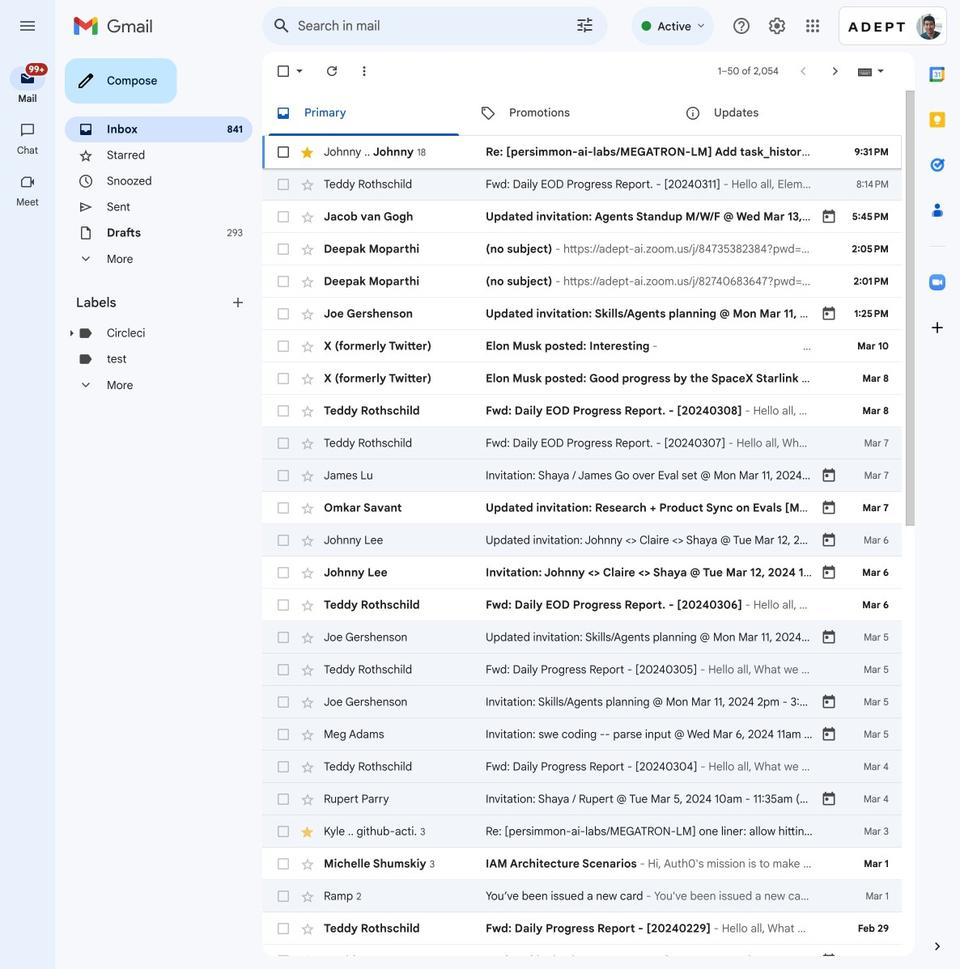 Task type: describe. For each thing, give the bounding box(es) containing it.
calendar event image
[[821, 209, 837, 225]]

main menu image
[[18, 16, 37, 36]]

9 row from the top
[[262, 395, 902, 428]]

7 row from the top
[[262, 330, 902, 363]]

updates tab
[[672, 91, 876, 136]]

3 row from the top
[[262, 201, 960, 233]]

search in mail image
[[267, 11, 296, 40]]

14 row from the top
[[262, 557, 960, 589]]

26 row from the top
[[262, 946, 960, 970]]

1 row from the top
[[262, 136, 960, 168]]

0 horizontal spatial tab list
[[262, 91, 902, 136]]

1 horizontal spatial tab list
[[915, 52, 960, 912]]

18 row from the top
[[262, 687, 947, 719]]

12 row from the top
[[262, 492, 960, 525]]

8 row from the top
[[262, 363, 902, 395]]

promotions tab
[[467, 91, 671, 136]]

22 row from the top
[[262, 816, 960, 849]]

support image
[[732, 16, 751, 36]]

Search in mail search field
[[262, 6, 608, 45]]

21 row from the top
[[262, 784, 910, 816]]

19 row from the top
[[262, 719, 956, 751]]

more email options image
[[356, 63, 372, 79]]

primary tab
[[262, 91, 466, 136]]

settings image
[[768, 16, 787, 36]]

10 row from the top
[[262, 428, 902, 460]]

20 row from the top
[[262, 751, 902, 784]]



Task type: vqa. For each thing, say whether or not it's contained in the screenshot.
1st row from the top of the page
yes



Task type: locate. For each thing, give the bounding box(es) containing it.
advanced search options image
[[569, 9, 601, 41]]

refresh image
[[324, 63, 340, 79]]

main content
[[262, 91, 960, 970]]

5 row from the top
[[262, 266, 902, 298]]

13 row from the top
[[262, 525, 960, 557]]

15 row from the top
[[262, 589, 902, 622]]

older image
[[827, 63, 844, 79]]

2 row from the top
[[262, 168, 902, 201]]

Search in mail text field
[[298, 18, 530, 34]]

16 row from the top
[[262, 622, 960, 654]]

select input tool image
[[876, 65, 886, 77]]

4 row from the top
[[262, 233, 902, 266]]

gmail image
[[73, 10, 161, 42]]

11 row from the top
[[262, 460, 960, 492]]

23 row from the top
[[262, 849, 902, 881]]

heading
[[0, 92, 55, 105], [0, 144, 55, 157], [0, 196, 55, 209], [76, 295, 230, 311]]

25 row from the top
[[262, 913, 902, 946]]

navigation
[[0, 52, 57, 970]]

24 row from the top
[[262, 881, 902, 913]]

None checkbox
[[275, 63, 291, 79], [275, 144, 291, 160], [275, 338, 291, 355], [275, 436, 291, 452], [275, 565, 291, 581], [275, 695, 291, 711], [275, 824, 291, 840], [275, 889, 291, 905], [275, 921, 291, 938], [275, 63, 291, 79], [275, 144, 291, 160], [275, 338, 291, 355], [275, 436, 291, 452], [275, 565, 291, 581], [275, 695, 291, 711], [275, 824, 291, 840], [275, 889, 291, 905], [275, 921, 291, 938]]

17 row from the top
[[262, 654, 902, 687]]

row
[[262, 136, 960, 168], [262, 168, 902, 201], [262, 201, 960, 233], [262, 233, 902, 266], [262, 266, 902, 298], [262, 298, 960, 330], [262, 330, 902, 363], [262, 363, 902, 395], [262, 395, 902, 428], [262, 428, 902, 460], [262, 460, 960, 492], [262, 492, 960, 525], [262, 525, 960, 557], [262, 557, 960, 589], [262, 589, 902, 622], [262, 622, 960, 654], [262, 654, 902, 687], [262, 687, 947, 719], [262, 719, 956, 751], [262, 751, 902, 784], [262, 784, 910, 816], [262, 816, 960, 849], [262, 849, 902, 881], [262, 881, 902, 913], [262, 913, 902, 946], [262, 946, 960, 970]]

6 row from the top
[[262, 298, 960, 330]]

calendar event image
[[821, 306, 837, 322]]

None checkbox
[[275, 177, 291, 193], [275, 209, 291, 225], [275, 241, 291, 257], [275, 274, 291, 290], [275, 306, 291, 322], [275, 371, 291, 387], [275, 403, 291, 419], [275, 468, 291, 484], [275, 500, 291, 517], [275, 533, 291, 549], [275, 598, 291, 614], [275, 630, 291, 646], [275, 662, 291, 679], [275, 727, 291, 743], [275, 759, 291, 776], [275, 792, 291, 808], [275, 857, 291, 873], [275, 954, 291, 970], [275, 177, 291, 193], [275, 209, 291, 225], [275, 241, 291, 257], [275, 274, 291, 290], [275, 306, 291, 322], [275, 371, 291, 387], [275, 403, 291, 419], [275, 468, 291, 484], [275, 500, 291, 517], [275, 533, 291, 549], [275, 598, 291, 614], [275, 630, 291, 646], [275, 662, 291, 679], [275, 727, 291, 743], [275, 759, 291, 776], [275, 792, 291, 808], [275, 857, 291, 873], [275, 954, 291, 970]]

tab list
[[915, 52, 960, 912], [262, 91, 902, 136]]



